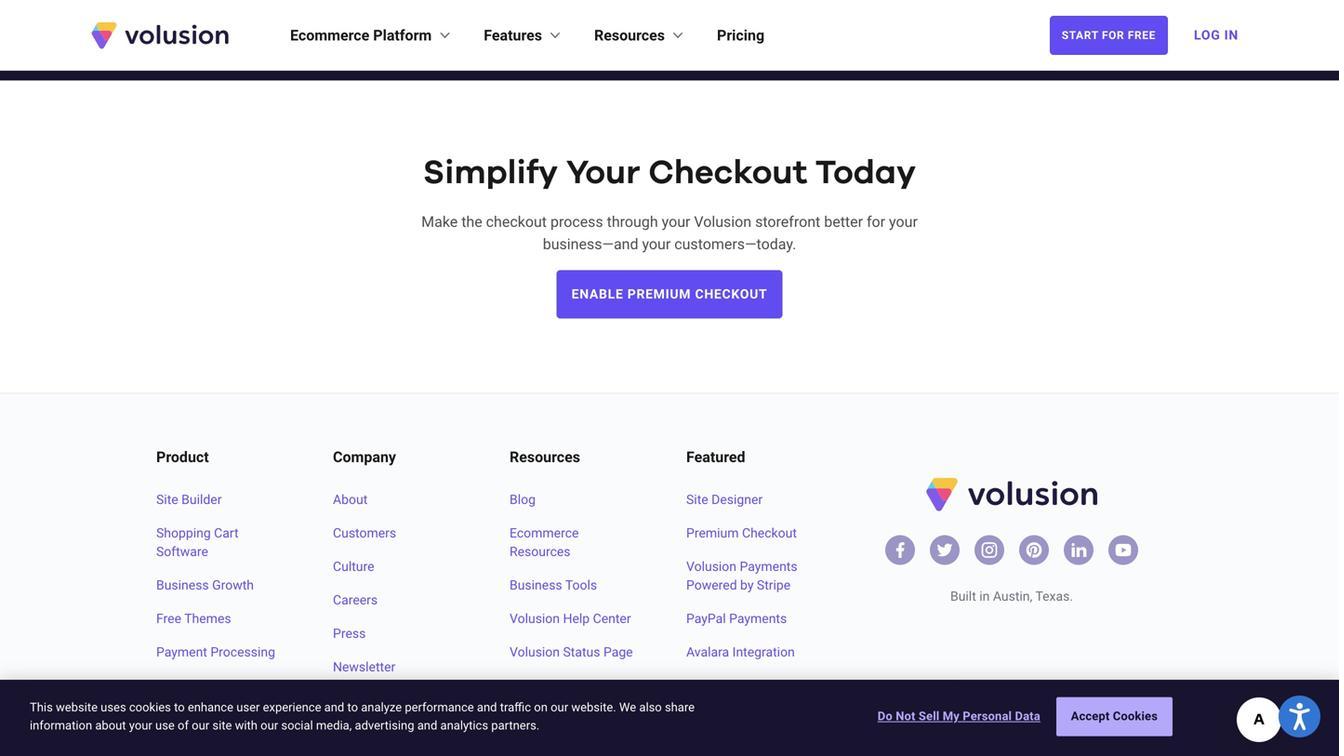 Task type: locate. For each thing, give the bounding box(es) containing it.
business
[[156, 577, 209, 593], [510, 577, 562, 593]]

blog link
[[510, 490, 642, 509]]

payments up 'integration' on the right
[[729, 611, 787, 626]]

1 horizontal spatial in
[[980, 589, 990, 604]]

0 vertical spatial resources
[[594, 27, 665, 44]]

1 horizontal spatial features
[[484, 27, 542, 44]]

performance
[[405, 700, 474, 714]]

software
[[156, 544, 208, 559]]

1 business from the left
[[156, 577, 209, 593]]

media,
[[316, 718, 352, 732]]

1 vertical spatial payments
[[729, 611, 787, 626]]

features button
[[484, 24, 565, 46]]

personal
[[963, 709, 1012, 723]]

0 horizontal spatial site
[[156, 492, 178, 507]]

in right 2022
[[365, 693, 376, 708]]

and up media,
[[324, 700, 344, 714]]

0 horizontal spatial in
[[365, 693, 376, 708]]

business for resources
[[510, 577, 562, 593]]

log in link
[[1183, 15, 1250, 56]]

volusion up powered
[[686, 559, 737, 574]]

about
[[95, 718, 126, 732]]

to up media,
[[347, 700, 358, 714]]

and left traffic
[[477, 700, 497, 714]]

1 vertical spatial resources
[[510, 448, 580, 466]]

checkout down site designer "link"
[[742, 525, 797, 541]]

checkout
[[649, 157, 807, 190], [742, 525, 797, 541]]

better
[[824, 213, 863, 230]]

0 vertical spatial features
[[484, 27, 542, 44]]

1 horizontal spatial site
[[686, 492, 708, 507]]

your down through
[[642, 235, 671, 253]]

linkedin image
[[1069, 541, 1088, 559]]

youtube image
[[1114, 541, 1133, 559]]

site
[[156, 492, 178, 507], [686, 492, 708, 507]]

make the checkout process through your volusion storefront better for your business—and your customers—today.
[[421, 213, 918, 253]]

use
[[155, 718, 175, 732]]

ecommerce for resources
[[510, 525, 579, 541]]

2 horizontal spatial and
[[477, 700, 497, 714]]

business down software
[[156, 577, 209, 593]]

your down cookies
[[129, 718, 152, 732]]

through
[[607, 213, 658, 230]]

0 horizontal spatial features
[[174, 678, 225, 693]]

site up premium
[[686, 492, 708, 507]]

0 horizontal spatial ecommerce
[[290, 27, 369, 44]]

the
[[461, 213, 482, 230]]

processing
[[210, 644, 275, 660]]

enhance
[[188, 700, 233, 714]]

site left builder
[[156, 492, 178, 507]]

process
[[551, 213, 603, 230]]

advertising
[[355, 718, 414, 732]]

1 horizontal spatial business
[[510, 577, 562, 593]]

2 vertical spatial resources
[[510, 544, 571, 559]]

built
[[950, 589, 976, 604]]

payments inside volusion payments powered by stripe
[[740, 559, 798, 574]]

resources inside 'dropdown button'
[[594, 27, 665, 44]]

website.
[[571, 700, 616, 714]]

1 horizontal spatial ecommerce
[[510, 525, 579, 541]]

payments for volusion payments powered by stripe
[[740, 559, 798, 574]]

volusion for volusion payments powered by stripe
[[686, 559, 737, 574]]

featured
[[686, 448, 745, 466]]

share
[[665, 700, 695, 714]]

for
[[867, 213, 885, 230]]

experience
[[263, 700, 321, 714]]

ecommerce for platform
[[290, 27, 369, 44]]

cookies
[[1113, 709, 1158, 723]]

ecommerce inside 'dropdown button'
[[290, 27, 369, 44]]

open accessibe: accessibility options, statement and help image
[[1289, 703, 1310, 730]]

paypal
[[686, 611, 726, 626]]

platform
[[373, 27, 432, 44]]

pinterest image
[[1025, 541, 1043, 559]]

site for product
[[156, 492, 178, 507]]

partner marketplace
[[510, 678, 627, 693]]

ecommerce platform
[[290, 27, 432, 44]]

traffic
[[500, 700, 531, 714]]

1 vertical spatial in
[[365, 693, 376, 708]]

1 site from the left
[[156, 492, 178, 507]]

our right on
[[551, 700, 568, 714]]

customers
[[333, 525, 396, 541]]

partner marketplace link
[[510, 676, 642, 695]]

site inside "link"
[[686, 492, 708, 507]]

partner
[[510, 678, 552, 693]]

2 business from the left
[[510, 577, 562, 593]]

and
[[324, 700, 344, 714], [477, 700, 497, 714], [417, 718, 437, 732]]

ecommerce left platform
[[290, 27, 369, 44]]

marketing
[[510, 711, 568, 727]]

about link
[[333, 490, 465, 509]]

log
[[1194, 27, 1221, 43]]

0 vertical spatial payments
[[740, 559, 798, 574]]

resources inside ecommerce resources
[[510, 544, 571, 559]]

volusion status page link
[[510, 643, 642, 662]]

cookies
[[129, 700, 171, 714]]

volusion up 'customers—today.'
[[694, 213, 752, 230]]

on
[[534, 700, 548, 714]]

ecommerce
[[290, 27, 369, 44], [510, 525, 579, 541]]

checkout up 'customers—today.'
[[649, 157, 807, 190]]

our right of
[[192, 718, 209, 732]]

0 horizontal spatial business
[[156, 577, 209, 593]]

to up of
[[174, 700, 185, 714]]

site for featured
[[686, 492, 708, 507]]

page
[[604, 644, 633, 660]]

your right for
[[889, 213, 918, 230]]

privacy alert dialog
[[0, 680, 1339, 756]]

in
[[980, 589, 990, 604], [365, 693, 376, 708]]

0 vertical spatial ecommerce
[[290, 27, 369, 44]]

ecommerce down blog
[[510, 525, 579, 541]]

paypal payments link
[[686, 609, 818, 628]]

1 horizontal spatial to
[[347, 700, 358, 714]]

0 vertical spatial in
[[980, 589, 990, 604]]

integration
[[732, 644, 795, 660]]

partners.
[[491, 718, 540, 732]]

log in
[[1194, 27, 1239, 43]]

paypal payments
[[686, 611, 787, 626]]

shopping cart software link
[[156, 524, 288, 561]]

enable premium checkout link
[[557, 270, 782, 318]]

volusion inside volusion payments powered by stripe
[[686, 559, 737, 574]]

payment processing
[[156, 644, 275, 660]]

volusion up partner
[[510, 644, 560, 660]]

payment
[[156, 644, 207, 660]]

we
[[619, 700, 636, 714]]

marketing & design experts link
[[510, 710, 642, 747]]

security link
[[156, 710, 288, 728]]

1 vertical spatial features
[[174, 678, 225, 693]]

our right with
[[261, 718, 278, 732]]

volusion for volusion status page
[[510, 644, 560, 660]]

1 vertical spatial checkout
[[742, 525, 797, 541]]

ecommerce resources
[[510, 525, 579, 559]]

your
[[662, 213, 690, 230], [889, 213, 918, 230], [642, 235, 671, 253], [129, 718, 152, 732]]

powered
[[686, 577, 737, 593]]

accept cookies
[[1071, 709, 1158, 723]]

&
[[571, 711, 579, 727]]

2 to from the left
[[347, 700, 358, 714]]

simplify your checkout today
[[423, 157, 916, 190]]

volusion down the business tools
[[510, 611, 560, 626]]

our
[[551, 700, 568, 714], [192, 718, 209, 732], [261, 718, 278, 732]]

business growth
[[156, 577, 254, 593]]

today
[[816, 157, 916, 190]]

0 horizontal spatial to
[[174, 700, 185, 714]]

in right built
[[980, 589, 990, 604]]

simplify
[[423, 157, 558, 190]]

business down ecommerce resources
[[510, 577, 562, 593]]

volusion inside make the checkout process through your volusion storefront better for your business—and your customers—today.
[[694, 213, 752, 230]]

1 horizontal spatial our
[[261, 718, 278, 732]]

payments up stripe
[[740, 559, 798, 574]]

marketing & design experts
[[510, 711, 622, 745]]

1 vertical spatial ecommerce
[[510, 525, 579, 541]]

and down performance
[[417, 718, 437, 732]]

press
[[333, 626, 366, 641]]

2 site from the left
[[686, 492, 708, 507]]



Task type: vqa. For each thing, say whether or not it's contained in the screenshot.


Task type: describe. For each thing, give the bounding box(es) containing it.
2022 in review
[[333, 693, 420, 708]]

free themes link
[[156, 609, 288, 628]]

premium checkout link
[[686, 524, 818, 542]]

volusion help center link
[[510, 609, 642, 628]]

0 vertical spatial checkout
[[649, 157, 807, 190]]

analytics
[[440, 718, 488, 732]]

your inside this website uses cookies to enhance user experience and to analyze performance and traffic on our website. we also share information about your use of our site with our social media, advertising and analytics partners.
[[129, 718, 152, 732]]

uses
[[101, 700, 126, 714]]

2022
[[333, 693, 362, 708]]

0 horizontal spatial our
[[192, 718, 209, 732]]

twitter image
[[936, 541, 954, 559]]

do not sell my personal data
[[878, 709, 1040, 723]]

accept cookies button
[[1056, 697, 1173, 736]]

product
[[156, 448, 209, 466]]

premium checkout
[[686, 525, 797, 541]]

in
[[1224, 27, 1239, 43]]

your right through
[[662, 213, 690, 230]]

features inside dropdown button
[[484, 27, 542, 44]]

enable premium checkout
[[572, 286, 768, 302]]

0 horizontal spatial and
[[324, 700, 344, 714]]

business tools link
[[510, 576, 642, 595]]

payments for paypal payments
[[729, 611, 787, 626]]

of
[[178, 718, 189, 732]]

instagram image
[[980, 541, 999, 559]]

customers—today.
[[674, 235, 796, 253]]

in for austin,
[[980, 589, 990, 604]]

review
[[379, 693, 420, 708]]

site builder
[[156, 492, 222, 507]]

this website uses cookies to enhance user experience and to analyze performance and traffic on our website. we also share information about your use of our site with our social media, advertising and analytics partners.
[[30, 700, 695, 732]]

your
[[566, 157, 640, 190]]

site designer link
[[686, 490, 818, 509]]

in for review
[[365, 693, 376, 708]]

free themes
[[156, 611, 231, 626]]

shopping
[[156, 525, 211, 541]]

business tools
[[510, 577, 597, 593]]

experts
[[510, 730, 553, 745]]

data
[[1015, 709, 1040, 723]]

about
[[333, 492, 368, 507]]

start
[[1062, 29, 1099, 42]]

free
[[156, 611, 181, 626]]

careers link
[[333, 591, 465, 609]]

tools
[[565, 577, 597, 593]]

accept
[[1071, 709, 1110, 723]]

checkout
[[695, 286, 768, 302]]

site builder link
[[156, 490, 288, 509]]

site
[[212, 718, 232, 732]]

facebook image
[[891, 541, 910, 559]]

volusion payments powered by stripe link
[[686, 557, 818, 595]]

culture link
[[333, 557, 465, 576]]

center
[[593, 611, 631, 626]]

do
[[878, 709, 893, 723]]

2 horizontal spatial our
[[551, 700, 568, 714]]

website
[[56, 700, 98, 714]]

site designer
[[686, 492, 763, 507]]

payment processing link
[[156, 643, 288, 662]]

user
[[236, 700, 260, 714]]

also
[[639, 700, 662, 714]]

designer
[[712, 492, 763, 507]]

1 horizontal spatial and
[[417, 718, 437, 732]]

volusion for volusion help center
[[510, 611, 560, 626]]

avalara integration
[[686, 644, 795, 660]]

business—and
[[543, 235, 638, 253]]

business growth link
[[156, 576, 288, 595]]

help
[[563, 611, 590, 626]]

shopping cart software
[[156, 525, 239, 559]]

my
[[943, 709, 960, 723]]

ecommerce platform button
[[290, 24, 454, 46]]

1 to from the left
[[174, 700, 185, 714]]

resources button
[[594, 24, 687, 46]]

analyze
[[361, 700, 402, 714]]

design
[[582, 711, 622, 727]]

austin,
[[993, 589, 1033, 604]]

enable
[[572, 286, 624, 302]]

start for free
[[1062, 29, 1156, 42]]

this
[[30, 700, 53, 714]]

growth
[[212, 577, 254, 593]]

builder
[[181, 492, 222, 507]]

not
[[896, 709, 916, 723]]

newsletter
[[333, 659, 395, 675]]

security
[[156, 711, 203, 727]]

premium
[[627, 286, 691, 302]]

blog
[[510, 492, 536, 507]]

all features
[[156, 678, 225, 693]]

for
[[1102, 29, 1125, 42]]

business for product
[[156, 577, 209, 593]]

built in austin, texas.
[[950, 589, 1073, 604]]

with
[[235, 718, 258, 732]]

culture
[[333, 559, 374, 574]]



